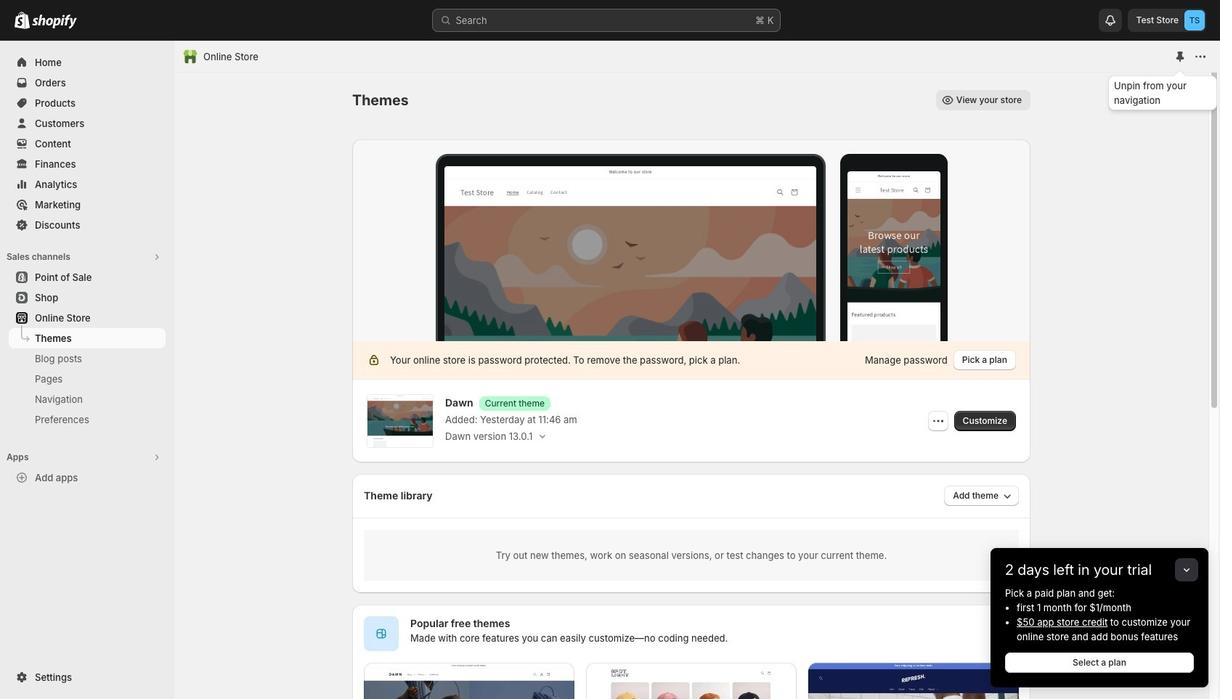 Task type: vqa. For each thing, say whether or not it's contained in the screenshot.
TEST STORE icon
yes



Task type: describe. For each thing, give the bounding box(es) containing it.
test store image
[[1185, 10, 1205, 31]]

online store image
[[183, 49, 198, 64]]

shopify image
[[15, 12, 30, 29]]



Task type: locate. For each thing, give the bounding box(es) containing it.
shopify image
[[32, 15, 77, 29]]

tooltip
[[1109, 76, 1217, 110]]



